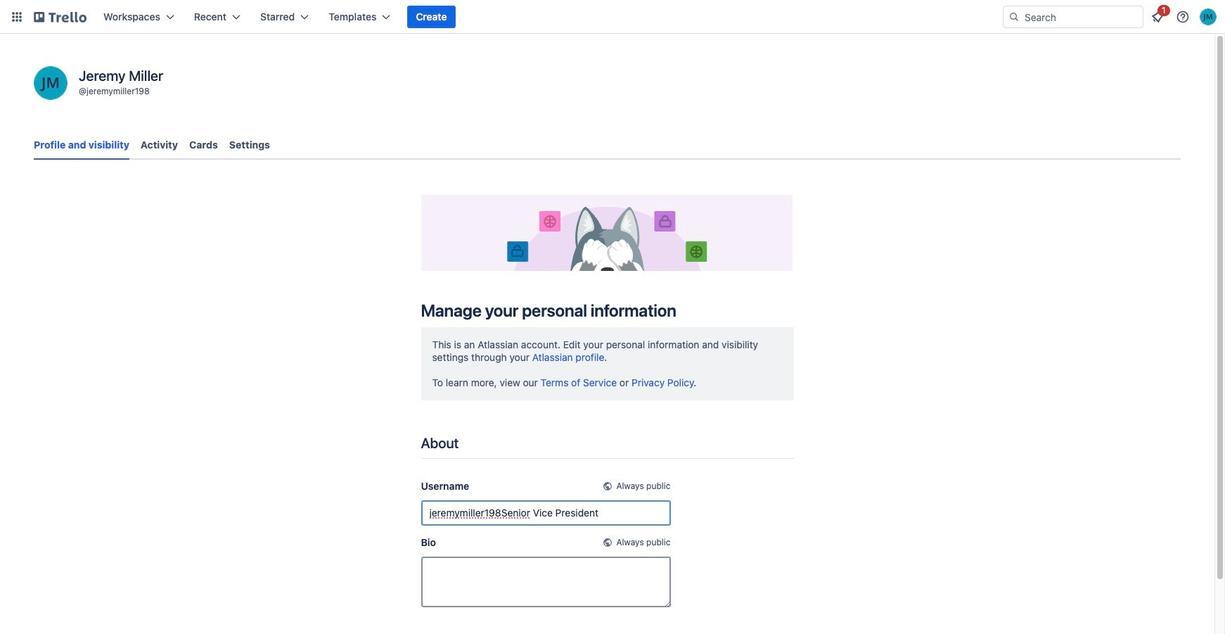 Task type: describe. For each thing, give the bounding box(es) containing it.
1 horizontal spatial jeremy miller (jeremymiller198) image
[[1200, 8, 1217, 25]]

0 horizontal spatial jeremy miller (jeremymiller198) image
[[34, 66, 68, 100]]

open information menu image
[[1177, 10, 1191, 24]]



Task type: locate. For each thing, give the bounding box(es) containing it.
jeremy miller (jeremymiller198) image down back to home image
[[34, 66, 68, 100]]

back to home image
[[34, 6, 87, 28]]

1 notification image
[[1150, 8, 1167, 25]]

jeremy miller (jeremymiller198) image
[[1200, 8, 1217, 25], [34, 66, 68, 100]]

1 vertical spatial jeremy miller (jeremymiller198) image
[[34, 66, 68, 100]]

primary element
[[0, 0, 1226, 34]]

Search field
[[1020, 7, 1143, 27]]

jeremy miller (jeremymiller198) image right open information menu icon
[[1200, 8, 1217, 25]]

0 vertical spatial jeremy miller (jeremymiller198) image
[[1200, 8, 1217, 25]]

None text field
[[421, 500, 671, 526], [421, 556, 671, 607], [421, 500, 671, 526], [421, 556, 671, 607]]

search image
[[1009, 11, 1020, 23]]



Task type: vqa. For each thing, say whether or not it's contained in the screenshot.
Social Media
no



